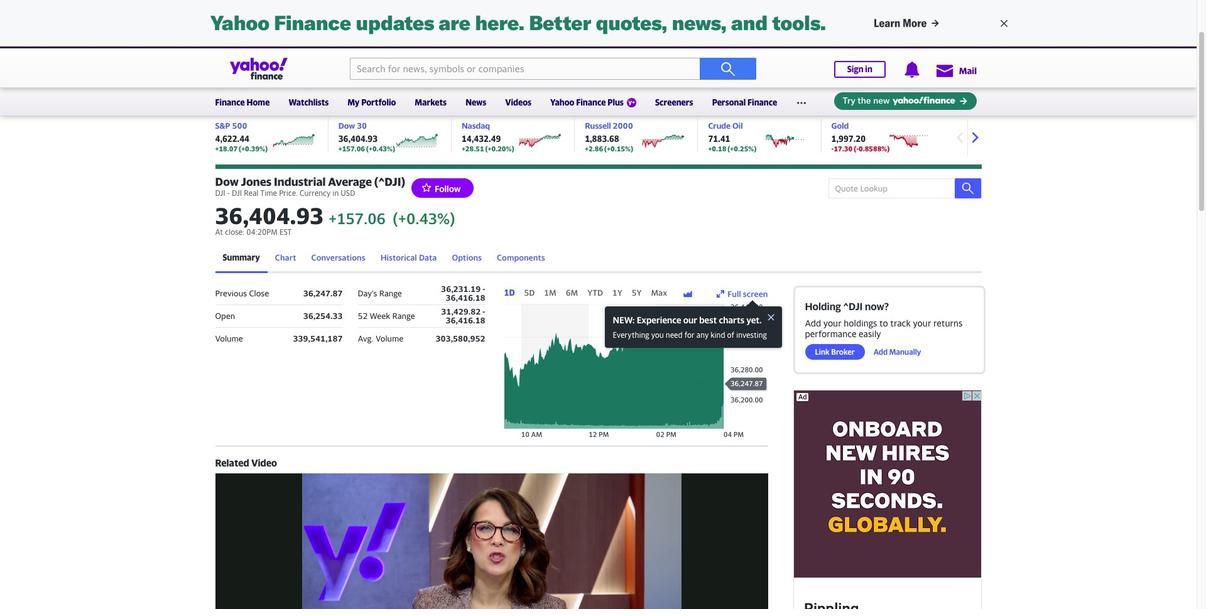 Task type: locate. For each thing, give the bounding box(es) containing it.
1m button
[[544, 288, 557, 298]]

notifications image
[[904, 62, 920, 78]]

(+0.43%) at close:  04:20pm est
[[215, 210, 455, 237]]

player iframe element
[[215, 474, 768, 609]]

u.s. markets closed
[[919, 107, 982, 115]]

search link
[[311, 36, 336, 46]]

dow
[[338, 121, 355, 131], [215, 175, 239, 188]]

36,416.18 inside '36,231.19 - 36,416.18'
[[446, 293, 485, 303]]

1 horizontal spatial 36,404.93
[[338, 134, 378, 144]]

0 horizontal spatial news link
[[104, 36, 125, 46]]

1 36,416.18 from the top
[[446, 293, 485, 303]]

industrial
[[274, 175, 326, 188]]

1 horizontal spatial mail
[[959, 65, 977, 76]]

1 dji from the left
[[215, 188, 225, 198]]

close
[[249, 288, 269, 298]]

add down the holding
[[805, 318, 821, 329]]

dow for 30
[[338, 121, 355, 131]]

week
[[370, 311, 390, 321]]

1 horizontal spatial in
[[865, 64, 873, 74]]

real
[[244, 188, 259, 198]]

1 vertical spatial (+0.43%)
[[393, 210, 455, 227]]

2000
[[613, 121, 633, 131]]

(+0.43%) down 30
[[366, 145, 395, 153]]

range right week
[[392, 311, 415, 321]]

videos link
[[505, 89, 532, 113]]

mail link right home link
[[69, 36, 84, 46]]

- left the real
[[227, 188, 230, 198]]

data
[[419, 253, 437, 263]]

0 vertical spatial +157.06
[[338, 145, 365, 153]]

36,404.93 +157.06
[[215, 202, 386, 229]]

crude oil 71.41 +0.18 (+0.25%)
[[708, 121, 757, 153]]

my
[[348, 97, 360, 107]]

more...
[[401, 36, 427, 46]]

next image
[[965, 128, 984, 147]]

price.
[[279, 188, 298, 198]]

1 vertical spatial tab list
[[504, 288, 674, 298]]

open
[[215, 311, 235, 321]]

6m button
[[566, 288, 578, 298]]

1 vertical spatial dow
[[215, 175, 239, 188]]

conversations
[[311, 253, 365, 263]]

advertisement region
[[370, 37, 827, 94], [793, 390, 982, 609]]

sign
[[847, 64, 864, 74]]

our
[[683, 315, 698, 325]]

tab list
[[215, 244, 982, 273], [504, 288, 674, 298]]

- right '36,231.19'
[[483, 284, 485, 294]]

nasdaq link
[[462, 121, 490, 131]]

mail right home link
[[69, 36, 84, 46]]

finance
[[145, 36, 173, 46], [215, 97, 245, 107], [576, 97, 606, 107], [748, 97, 777, 107]]

dow 30 36,404.93 +157.06 (+0.43%)
[[338, 121, 395, 153]]

0 horizontal spatial your
[[824, 318, 842, 329]]

your right track
[[913, 318, 931, 329]]

trendarea chart of ^dji image
[[504, 304, 768, 439]]

(-
[[854, 145, 859, 153]]

36,416.18 inside 31,429.82 - 36,416.18
[[446, 315, 485, 325]]

of
[[727, 331, 735, 340]]

average
[[328, 175, 372, 188]]

36,404.93 down 30
[[338, 134, 378, 144]]

2 36,416.18 from the top
[[446, 315, 485, 325]]

related
[[215, 457, 249, 469]]

1 vertical spatial mail link
[[935, 59, 977, 82]]

+157.06 down usd
[[329, 210, 386, 227]]

0 horizontal spatial add
[[805, 318, 821, 329]]

dow inside "dow 30 36,404.93 +157.06 (+0.43%)"
[[338, 121, 355, 131]]

5y
[[632, 288, 642, 298]]

1 vertical spatial range
[[392, 311, 415, 321]]

add down easily
[[874, 347, 888, 357]]

0 vertical spatial 36,416.18
[[446, 293, 485, 303]]

components link
[[490, 244, 553, 273]]

volume down 52 week range
[[376, 334, 404, 344]]

holding ^dji now? add your holdings to track your returns performance easily
[[805, 300, 963, 339]]

Search for news, symbols or companies text field
[[350, 58, 700, 80]]

dow left 30
[[338, 121, 355, 131]]

36,416.18 up 303,580,952 in the bottom left of the page
[[446, 315, 485, 325]]

500
[[232, 121, 247, 131]]

everything
[[613, 331, 649, 340]]

0 vertical spatial home
[[26, 36, 49, 46]]

options link
[[444, 244, 490, 273]]

mail link up u.s. markets closed
[[935, 59, 977, 82]]

0.8588%)
[[859, 145, 890, 153]]

sports link
[[193, 36, 217, 46]]

news link up nasdaq on the top of page
[[466, 89, 487, 113]]

30
[[357, 121, 367, 131]]

(+0.43%) down follow button
[[393, 210, 455, 227]]

0 vertical spatial 36,404.93
[[338, 134, 378, 144]]

1 horizontal spatial mail link
[[935, 59, 977, 82]]

ytd
[[588, 288, 603, 298]]

+157.06 inside 36,404.93 +157.06
[[329, 210, 386, 227]]

personal finance
[[712, 97, 777, 107]]

mail up closed
[[959, 65, 977, 76]]

now?
[[865, 300, 889, 313]]

1m
[[544, 288, 557, 298]]

at
[[215, 227, 223, 237]]

0 horizontal spatial dji
[[215, 188, 225, 198]]

04:20pm
[[246, 227, 278, 237]]

1 horizontal spatial dji
[[232, 188, 242, 198]]

36,416.18 for 36,231.19
[[446, 293, 485, 303]]

finance right personal
[[748, 97, 777, 107]]

4,622.44
[[215, 134, 249, 144]]

add inside button
[[874, 347, 888, 357]]

dji
[[215, 188, 225, 198], [232, 188, 242, 198]]

0 vertical spatial add
[[805, 318, 821, 329]]

1 vertical spatial news link
[[466, 89, 487, 113]]

1 vertical spatial +157.06
[[329, 210, 386, 227]]

+157.06 down dow 30 link
[[338, 145, 365, 153]]

mail link
[[69, 36, 84, 46], [935, 59, 977, 82]]

home link
[[9, 35, 49, 46]]

dow left the real
[[215, 175, 239, 188]]

36,231.19
[[441, 284, 481, 294]]

news up nasdaq on the top of page
[[466, 97, 487, 107]]

finance up "s&p 500" link in the top left of the page
[[215, 97, 245, 107]]

portfolio
[[361, 97, 396, 107]]

experience
[[637, 315, 681, 325]]

- right the 31,429.82
[[483, 307, 485, 317]]

(+0.15%)
[[605, 145, 633, 153]]

1 vertical spatial 36,416.18
[[446, 315, 485, 325]]

mail
[[69, 36, 84, 46], [959, 65, 977, 76]]

in
[[865, 64, 873, 74], [333, 188, 339, 198]]

- inside '36,231.19 - 36,416.18'
[[483, 284, 485, 294]]

need
[[666, 331, 683, 340]]

0 vertical spatial dow
[[338, 121, 355, 131]]

news link
[[104, 36, 125, 46], [466, 89, 487, 113]]

0 horizontal spatial volume
[[215, 334, 243, 344]]

1 horizontal spatial dow
[[338, 121, 355, 131]]

0 vertical spatial mail link
[[69, 36, 84, 46]]

closed
[[961, 107, 982, 115]]

0 horizontal spatial 36,404.93
[[215, 202, 324, 229]]

personal finance link
[[712, 89, 777, 113]]

- down the 1,997.20
[[832, 145, 834, 153]]

dow inside the 'dow jones industrial average (^dji) dji - dji real time price. currency in usd'
[[215, 175, 239, 188]]

max
[[651, 288, 667, 298]]

36,404.93 down time
[[215, 202, 324, 229]]

premium yahoo finance logo image
[[627, 98, 636, 107]]

to
[[880, 318, 888, 329]]

1 horizontal spatial volume
[[376, 334, 404, 344]]

0 vertical spatial news
[[104, 36, 125, 46]]

historical data link
[[373, 244, 444, 273]]

1 vertical spatial add
[[874, 347, 888, 357]]

entertainment link
[[238, 36, 291, 46]]

36,416.18 up the 31,429.82
[[446, 293, 485, 303]]

link broker button
[[805, 344, 865, 360]]

1 vertical spatial advertisement region
[[793, 390, 982, 609]]

0 vertical spatial tab list
[[215, 244, 982, 273]]

36,404.93 inside "dow 30 36,404.93 +157.06 (+0.43%)"
[[338, 134, 378, 144]]

sports
[[193, 36, 217, 46]]

0 vertical spatial (+0.43%)
[[366, 145, 395, 153]]

day's
[[358, 288, 377, 298]]

1 vertical spatial in
[[333, 188, 339, 198]]

your down the holding
[[824, 318, 842, 329]]

in left usd
[[333, 188, 339, 198]]

1 horizontal spatial add
[[874, 347, 888, 357]]

add manually button
[[865, 344, 930, 360]]

(^dji)
[[374, 175, 405, 188]]

news link left finance link
[[104, 36, 125, 46]]

1 horizontal spatial news
[[466, 97, 487, 107]]

0 horizontal spatial in
[[333, 188, 339, 198]]

+157.06
[[338, 145, 365, 153], [329, 210, 386, 227]]

1 your from the left
[[824, 318, 842, 329]]

volume down open
[[215, 334, 243, 344]]

finance link
[[145, 36, 173, 46]]

1 vertical spatial 36,404.93
[[215, 202, 324, 229]]

performance
[[805, 329, 857, 339]]

videos
[[505, 97, 532, 107]]

0 horizontal spatial news
[[104, 36, 125, 46]]

search image
[[721, 61, 736, 76]]

1d button
[[504, 288, 515, 298]]

1 horizontal spatial your
[[913, 318, 931, 329]]

0 horizontal spatial dow
[[215, 175, 239, 188]]

my portfolio link
[[348, 89, 396, 113]]

- inside the gold 1,997.20 -17.30 (-0.8588%)
[[832, 145, 834, 153]]

screeners
[[655, 97, 693, 107]]

range right day's
[[379, 288, 402, 298]]

in right sign
[[865, 64, 873, 74]]

news left finance link
[[104, 36, 125, 46]]

historical data
[[381, 253, 437, 263]]

returns
[[934, 318, 963, 329]]

yahoo finance plus link
[[550, 89, 636, 116]]

holding
[[805, 300, 841, 313]]

volume
[[215, 334, 243, 344], [376, 334, 404, 344]]

5d button
[[524, 288, 535, 298]]

0 vertical spatial in
[[865, 64, 873, 74]]

0 vertical spatial advertisement region
[[370, 37, 827, 94]]

52
[[358, 311, 368, 321]]

1 vertical spatial home
[[247, 97, 270, 107]]

ytd button
[[588, 288, 603, 298]]

home
[[26, 36, 49, 46], [247, 97, 270, 107]]

0 vertical spatial mail
[[69, 36, 84, 46]]



Task type: describe. For each thing, give the bounding box(es) containing it.
1 volume from the left
[[215, 334, 243, 344]]

in inside the 'dow jones industrial average (^dji) dji - dji real time price. currency in usd'
[[333, 188, 339, 198]]

0 horizontal spatial home
[[26, 36, 49, 46]]

chart
[[275, 253, 296, 263]]

1y
[[613, 288, 622, 298]]

0 vertical spatial range
[[379, 288, 402, 298]]

nasdaq
[[462, 121, 490, 131]]

52 week range
[[358, 311, 415, 321]]

36,416.18 for 31,429.82
[[446, 315, 485, 325]]

time
[[260, 188, 277, 198]]

for
[[685, 331, 695, 340]]

advertisement region inside 'holding ^dji now?' section
[[793, 390, 982, 609]]

tab list containing 1d
[[504, 288, 674, 298]]

oil
[[733, 121, 743, 131]]

russell 2000 link
[[585, 121, 633, 131]]

dow 30 link
[[338, 121, 367, 131]]

u.s.
[[919, 107, 931, 115]]

plus
[[608, 97, 624, 107]]

full
[[728, 289, 741, 299]]

(+0.43%) inside (+0.43%) at close:  04:20pm est
[[393, 210, 455, 227]]

add manually
[[874, 347, 921, 357]]

chart link
[[268, 244, 304, 273]]

finance home link
[[215, 89, 270, 113]]

broker
[[831, 347, 855, 357]]

s&p 500 4,622.44 +18.07 (+0.39%)
[[215, 121, 268, 153]]

1,997.20
[[832, 134, 866, 144]]

previous
[[215, 288, 247, 298]]

+28.51
[[462, 145, 484, 153]]

+157.06 inside "dow 30 36,404.93 +157.06 (+0.43%)"
[[338, 145, 365, 153]]

2 volume from the left
[[376, 334, 404, 344]]

17.30
[[834, 145, 853, 153]]

options
[[452, 253, 482, 263]]

entertainment
[[238, 36, 291, 46]]

finance left sports link
[[145, 36, 173, 46]]

previous image
[[950, 128, 969, 147]]

0 horizontal spatial mail link
[[69, 36, 84, 46]]

31,429.82
[[441, 307, 481, 317]]

- inside the 'dow jones industrial average (^dji) dji - dji real time price. currency in usd'
[[227, 188, 230, 198]]

you
[[651, 331, 664, 340]]

search
[[311, 36, 336, 46]]

dow for jones
[[215, 175, 239, 188]]

search image
[[962, 182, 974, 195]]

conversations link
[[304, 244, 373, 273]]

link
[[815, 347, 830, 357]]

mobile
[[356, 36, 381, 46]]

2 your from the left
[[913, 318, 931, 329]]

watchlists link
[[289, 89, 329, 113]]

6m
[[566, 288, 578, 298]]

easily
[[859, 329, 881, 339]]

holding ^dji now? section
[[793, 286, 986, 609]]

(+0.43%) inside "dow 30 36,404.93 +157.06 (+0.43%)"
[[366, 145, 395, 153]]

jones
[[241, 175, 272, 188]]

markets link
[[415, 89, 447, 113]]

screeners link
[[655, 89, 693, 113]]

russell 2000 1,883.68 +2.86 (+0.15%)
[[585, 121, 633, 153]]

(+0.20%)
[[485, 145, 514, 153]]

previous close
[[215, 288, 269, 298]]

summary
[[223, 253, 260, 263]]

0 vertical spatial news link
[[104, 36, 125, 46]]

1d
[[504, 288, 515, 298]]

related video
[[215, 457, 277, 469]]

avg. volume
[[358, 334, 404, 344]]

gold link
[[832, 121, 849, 131]]

finance home
[[215, 97, 270, 107]]

investing
[[737, 331, 767, 340]]

full screen
[[728, 289, 768, 299]]

personal
[[712, 97, 746, 107]]

more... link
[[401, 36, 427, 46]]

link broker
[[815, 347, 855, 357]]

markets
[[933, 107, 960, 115]]

1,883.68
[[585, 134, 619, 144]]

1 vertical spatial news
[[466, 97, 487, 107]]

14,432.49
[[462, 134, 501, 144]]

charts
[[719, 315, 745, 325]]

avg.
[[358, 334, 374, 344]]

close image
[[765, 311, 776, 323]]

Quote Lookup text field
[[828, 178, 982, 199]]

try the new yahoo finance image
[[834, 93, 977, 110]]

yahoo finance plus
[[550, 97, 624, 107]]

add inside holding ^dji now? add your holdings to track your returns performance easily
[[805, 318, 821, 329]]

1y button
[[613, 288, 622, 298]]

sign in
[[847, 64, 873, 74]]

crude
[[708, 121, 731, 131]]

0 horizontal spatial mail
[[69, 36, 84, 46]]

1 horizontal spatial news link
[[466, 89, 487, 113]]

close:
[[225, 227, 244, 237]]

1 horizontal spatial home
[[247, 97, 270, 107]]

^dji
[[844, 300, 863, 313]]

fewer ads, better charts, more tools image
[[203, 0, 994, 46]]

- inside 31,429.82 - 36,416.18
[[483, 307, 485, 317]]

5d
[[524, 288, 535, 298]]

manually
[[890, 347, 921, 357]]

chart type image
[[683, 289, 693, 299]]

tab list containing summary
[[215, 244, 982, 273]]

finance up russell
[[576, 97, 606, 107]]

est
[[280, 227, 292, 237]]

nasdaq 14,432.49 +28.51 (+0.20%)
[[462, 121, 514, 153]]

video
[[251, 457, 277, 469]]

2 dji from the left
[[232, 188, 242, 198]]

new: experience our best charts yet. everything you need for any kind of investing
[[613, 315, 767, 340]]

339,541,187
[[293, 334, 343, 344]]

36,247.87
[[303, 288, 343, 298]]

currency
[[300, 188, 331, 198]]

any
[[697, 331, 709, 340]]

+18.07
[[215, 145, 238, 153]]

follow
[[435, 183, 461, 194]]

1 vertical spatial mail
[[959, 65, 977, 76]]



Task type: vqa. For each thing, say whether or not it's contained in the screenshot.


